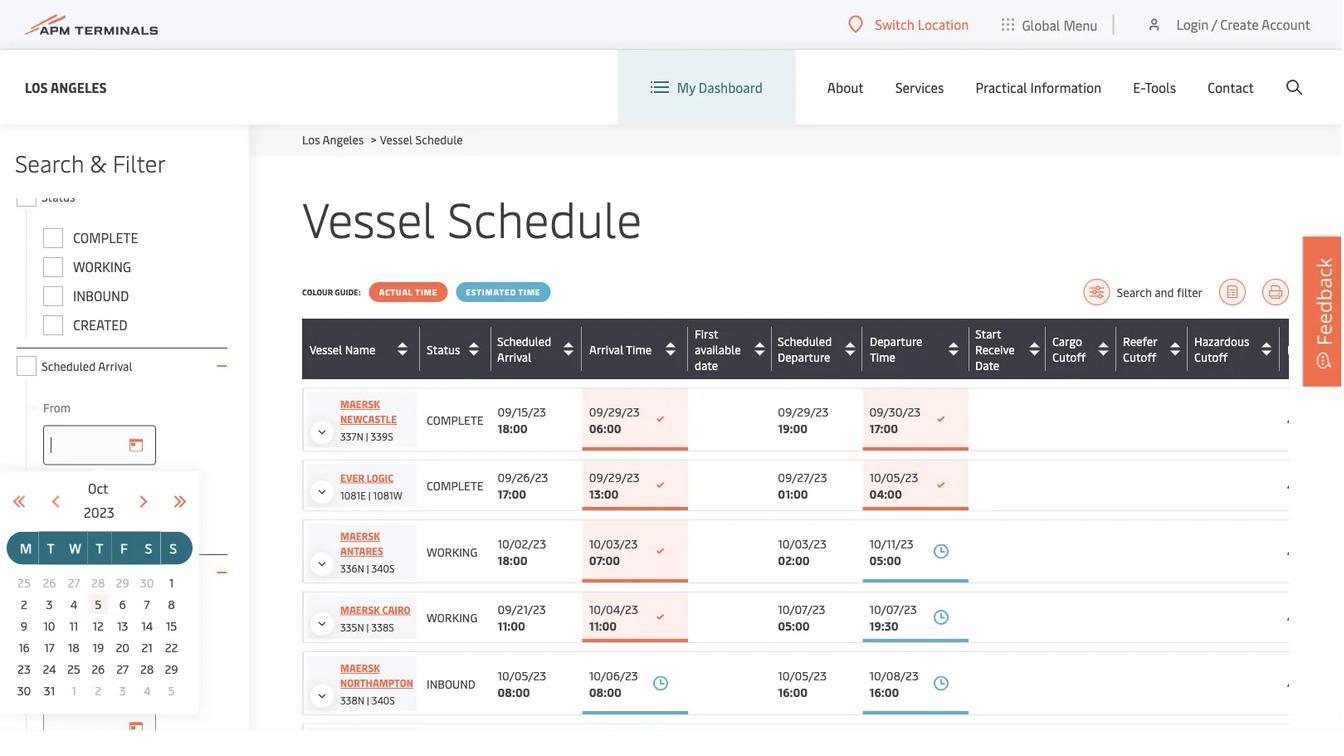 Task type: vqa. For each thing, say whether or not it's contained in the screenshot.
July
no



Task type: locate. For each thing, give the bounding box(es) containing it.
1 horizontal spatial 30
[[140, 575, 154, 590]]

2 status button from the left
[[427, 336, 487, 362]]

departure time for start receive date button for 1st cargo cutoff button from the left
[[870, 333, 923, 365]]

1 10/03/23 from the left
[[589, 536, 638, 551]]

05:00 for 10/11/23 05:00
[[870, 552, 902, 568]]

scheduled departure
[[778, 333, 832, 365], [778, 333, 832, 365]]

vessel name for vessel name button related to start receive date button for 1st cargo cutoff button from the left's status button
[[310, 341, 376, 357]]

1 vertical spatial 27
[[116, 661, 129, 677]]

from text field for time
[[43, 632, 156, 672]]

1 vertical spatial 3
[[119, 683, 126, 698]]

25 down m
[[17, 575, 31, 590]]

0 horizontal spatial 3 link
[[39, 594, 59, 614]]

arrival
[[589, 341, 624, 357], [590, 341, 624, 357], [497, 349, 532, 365], [498, 349, 532, 365], [98, 358, 132, 374], [42, 565, 76, 581]]

2 t from the left
[[96, 539, 103, 557]]

0 vertical spatial 30
[[140, 575, 154, 590]]

10/11/23
[[870, 536, 914, 551]]

t left w
[[47, 539, 55, 557]]

inbound up created
[[73, 287, 129, 305]]

scheduled departure button for "departure time" button related to start receive date button for 1st cargo cutoff button from the left
[[778, 333, 859, 365]]

0 vertical spatial 25
[[17, 575, 31, 590]]

| inside ever logic 1081e | 1081w
[[369, 489, 371, 502]]

05:00 inside 10/11/23 05:00
[[870, 552, 902, 568]]

date for 1st cargo cutoff button from right start receive date button
[[976, 357, 1000, 373]]

complete right complete option
[[73, 229, 138, 247]]

los for los angeles
[[25, 78, 48, 96]]

1 horizontal spatial 3 link
[[113, 680, 133, 700]]

0 horizontal spatial 17:00
[[498, 486, 527, 502]]

30 up 7
[[140, 575, 154, 590]]

08:00 down 09/21/23 11:00
[[498, 684, 530, 700]]

guide:
[[335, 286, 361, 298]]

| inside maersk antares 336n | 340s
[[367, 562, 369, 575]]

1 vertical spatial 5
[[168, 683, 175, 698]]

time
[[415, 286, 438, 298], [519, 286, 541, 298]]

1 horizontal spatial 11:00
[[589, 618, 617, 634]]

3 link up 10 link
[[39, 594, 59, 614]]

1 vertical spatial 18:00
[[498, 552, 528, 568]]

from for scheduled
[[43, 400, 71, 416]]

2 08:00 from the left
[[589, 684, 622, 700]]

21 link
[[137, 637, 157, 657]]

search for search & filter
[[15, 147, 84, 178]]

09/29/23 up 19:00
[[778, 404, 829, 419]]

maersk up newcastle
[[340, 398, 380, 411]]

5 link down '22'
[[162, 680, 181, 700]]

340s down the northampton
[[372, 694, 395, 707]]

11:00 inside 09/21/23 11:00
[[498, 618, 526, 634]]

to for arrival time
[[43, 683, 55, 699]]

CREATED checkbox
[[43, 316, 63, 335]]

1 departure time from the left
[[870, 333, 923, 365]]

17:00 down 09/30/23 in the right of the page
[[870, 420, 899, 436]]

first available date button
[[695, 326, 768, 373], [695, 326, 768, 373]]

2 arrival time button from the left
[[590, 336, 684, 362]]

to left "oct" at the bottom of the page
[[43, 477, 55, 492]]

10/07/23 down 02:00
[[778, 602, 826, 617]]

1 berth from the left
[[1288, 341, 1317, 357]]

| right 336n
[[367, 562, 369, 575]]

29 link
[[113, 573, 133, 592], [162, 659, 181, 679]]

2 first from the left
[[695, 326, 718, 341]]

| for 09/26/23 17:00
[[369, 489, 371, 502]]

0 vertical spatial angeles
[[50, 78, 107, 96]]

2 first available date from the left
[[695, 326, 741, 373]]

0 vertical spatial 401
[[1288, 412, 1306, 428]]

complete
[[73, 229, 138, 247], [427, 412, 484, 428], [427, 478, 484, 494]]

0 horizontal spatial 25
[[17, 575, 31, 590]]

filter
[[113, 147, 166, 178]]

1 horizontal spatial time
[[519, 286, 541, 298]]

2 from text field from the top
[[43, 632, 156, 672]]

2 available from the left
[[695, 341, 741, 357]]

scheduled arrival for start receive date button for 1st cargo cutoff button from the left's status button scheduled arrival button
[[498, 333, 552, 365]]

09/15/23
[[498, 404, 546, 419]]

10/07/23 up "19:30"
[[870, 602, 917, 617]]

1 horizontal spatial 05:00
[[870, 552, 902, 568]]

1 vertical spatial 26 link
[[88, 659, 108, 679]]

menu
[[1064, 16, 1098, 33]]

2 18:00 from the top
[[498, 552, 528, 568]]

27 link down w
[[64, 573, 84, 592]]

antares
[[340, 545, 383, 558]]

1 340s from the top
[[372, 562, 395, 575]]

1 vertical spatial 3 link
[[113, 680, 133, 700]]

28 up 12
[[91, 575, 105, 590]]

2 time from the left
[[519, 286, 541, 298]]

status button
[[427, 336, 487, 362], [427, 336, 487, 362]]

1 16:00 from the left
[[778, 684, 808, 700]]

time
[[626, 341, 652, 357], [626, 341, 652, 357], [870, 349, 896, 365], [870, 349, 896, 365], [78, 565, 104, 581]]

11:00 down 10/04/23
[[589, 618, 617, 634]]

1 vertical spatial to
[[43, 683, 55, 699]]

09/29/23 for 19:00
[[778, 404, 829, 419]]

0 horizontal spatial 16:00
[[778, 684, 808, 700]]

0 horizontal spatial angeles
[[50, 78, 107, 96]]

2 401 from the top
[[1288, 610, 1306, 626]]

3 maersk from the top
[[340, 603, 380, 617]]

maersk inside maersk cairo 335n | 338s
[[340, 603, 380, 617]]

0 vertical spatial 26 link
[[39, 573, 59, 592]]

08:00 for 10/05/23 08:00
[[498, 684, 530, 700]]

t
[[47, 539, 55, 557], [96, 539, 103, 557]]

336n
[[340, 562, 364, 575]]

time right actual
[[415, 286, 438, 298]]

inbound
[[73, 287, 129, 305], [427, 676, 476, 692]]

None checkbox
[[17, 187, 37, 207], [17, 356, 37, 376], [17, 563, 37, 583], [17, 187, 37, 207], [17, 356, 37, 376], [17, 563, 37, 583]]

1 vertical spatial 4
[[144, 683, 151, 698]]

w
[[69, 539, 81, 557]]

16:00 inside the 10/05/23 16:00
[[778, 684, 808, 700]]

1 vertical spatial working
[[427, 544, 478, 560]]

1 vertical spatial 17:00
[[498, 486, 527, 502]]

1 link right 31 link
[[64, 680, 84, 700]]

1 vertical spatial 26
[[92, 661, 105, 677]]

arrival time for 1st cargo cutoff button from right start receive date button's status button
[[590, 341, 652, 357]]

1 401 from the top
[[1288, 412, 1306, 428]]

1 vertical spatial from
[[43, 607, 71, 622]]

11:00 down 09/21/23
[[498, 618, 526, 634]]

18:00 inside 10/02/23 18:00
[[498, 552, 528, 568]]

cargo cutoff button
[[1053, 333, 1113, 365], [1053, 333, 1113, 365]]

1 horizontal spatial 29 link
[[162, 659, 181, 679]]

2 from from the top
[[43, 607, 71, 622]]

angeles left >
[[323, 132, 364, 147]]

status button for 1st cargo cutoff button from right start receive date button
[[427, 336, 487, 362]]

1 horizontal spatial 10/07/23
[[870, 602, 917, 617]]

31
[[44, 683, 55, 698]]

1 vertical spatial 1 link
[[64, 680, 84, 700]]

18:00 down "09/15/23" at the bottom
[[498, 420, 528, 436]]

m
[[20, 539, 32, 557]]

0 vertical spatial los
[[25, 78, 48, 96]]

26 up 10 link
[[43, 575, 56, 590]]

1 vertical spatial angeles
[[323, 132, 364, 147]]

2 10/03/23 from the left
[[778, 536, 827, 551]]

date for 1st cargo cutoff button from the left
[[695, 357, 718, 373]]

27 down w
[[68, 575, 80, 590]]

0 vertical spatial inbound
[[73, 287, 129, 305]]

0 horizontal spatial 29 link
[[113, 573, 133, 592]]

1 first available date from the left
[[695, 326, 741, 373]]

340s for inbound
[[372, 694, 395, 707]]

search left and
[[1117, 284, 1152, 300]]

29 link up 6 link
[[113, 573, 133, 592]]

1 horizontal spatial search
[[1117, 284, 1152, 300]]

receive for start receive date button for 1st cargo cutoff button from the left
[[976, 341, 1015, 357]]

start receive date for 1st cargo cutoff button from right start receive date button
[[976, 326, 1015, 373]]

0 horizontal spatial 5
[[95, 596, 102, 612]]

18:00 inside 09/15/23 18:00
[[498, 420, 528, 436]]

10/05/23 up 04:00
[[870, 470, 919, 485]]

30 link down 23
[[14, 680, 34, 700]]

0 horizontal spatial 5 link
[[88, 594, 108, 614]]

To text field
[[43, 709, 156, 732]]

departure time for 1st cargo cutoff button from right start receive date button
[[870, 333, 923, 365]]

29 up 6 link
[[116, 575, 129, 590]]

05:00 inside 10/07/23 05:00
[[778, 618, 810, 634]]

scheduled arrival button for start receive date button for 1st cargo cutoff button from the left's status button
[[498, 333, 579, 365]]

inbound left 10/05/23 08:00
[[427, 676, 476, 692]]

4 link
[[64, 594, 84, 614], [137, 680, 157, 700]]

05:00 down "10/11/23"
[[870, 552, 902, 568]]

09/26/23
[[498, 470, 548, 485]]

vessel name button for start receive date button for 1st cargo cutoff button from the left's status button
[[310, 336, 416, 362]]

from down created checkbox
[[43, 400, 71, 416]]

2 up 9
[[21, 596, 27, 612]]

30 link
[[137, 573, 157, 592], [14, 680, 34, 700]]

14
[[141, 618, 153, 634]]

reefer cutoff button
[[1123, 333, 1184, 365], [1124, 333, 1184, 365]]

10/05/23 08:00
[[498, 668, 547, 700]]

To text field
[[43, 502, 156, 542]]

hazardous cutoff button
[[1195, 333, 1276, 365], [1195, 333, 1277, 365]]

0 vertical spatial 29
[[116, 575, 129, 590]]

0 horizontal spatial 30 link
[[14, 680, 34, 700]]

vessel name
[[310, 341, 376, 357], [310, 341, 376, 357]]

vessel
[[380, 132, 413, 147], [302, 185, 435, 250], [310, 341, 342, 357], [310, 341, 342, 357]]

start receive date for start receive date button for 1st cargo cutoff button from the left
[[976, 326, 1015, 373]]

maersk inside maersk antares 336n | 340s
[[340, 530, 380, 543]]

3 up 10
[[46, 596, 53, 612]]

search inside button
[[1117, 284, 1152, 300]]

5 up the 12 link
[[95, 596, 102, 612]]

los for los angeles > vessel schedule
[[302, 132, 320, 147]]

27 link down 20 link
[[113, 659, 133, 679]]

| left 338s
[[367, 621, 369, 634]]

05:00 up the 10/05/23 16:00
[[778, 618, 810, 634]]

2 departure time button from the left
[[870, 333, 966, 365]]

2 340s from the top
[[372, 694, 395, 707]]

4 for the right 4 link
[[144, 683, 151, 698]]

hazardous for 1st cargo cutoff button from right
[[1195, 333, 1250, 349]]

3 up to text field
[[119, 683, 126, 698]]

0 vertical spatial 27 link
[[64, 573, 84, 592]]

29 for leftmost 29 'link'
[[116, 575, 129, 590]]

2 11:00 from the left
[[589, 618, 617, 634]]

1 from from the top
[[43, 400, 71, 416]]

1 horizontal spatial 16:00
[[870, 684, 900, 700]]

filter
[[1177, 284, 1203, 300]]

340s down antares
[[372, 562, 395, 575]]

0 vertical spatial 27
[[68, 575, 80, 590]]

2 maersk from the top
[[340, 530, 380, 543]]

2 405 from the top
[[1288, 676, 1309, 692]]

maersk up 335n
[[340, 603, 380, 617]]

first available date for first available date button for scheduled arrival button corresponding to 1st cargo cutoff button from right start receive date button's status button
[[695, 326, 741, 373]]

1 horizontal spatial 28 link
[[137, 659, 157, 679]]

first for first available date button for scheduled arrival button corresponding to 1st cargo cutoff button from right start receive date button's status button
[[695, 326, 718, 341]]

date for start receive date button for 1st cargo cutoff button from the left
[[976, 357, 1000, 373]]

receive for 1st cargo cutoff button from right start receive date button
[[976, 341, 1015, 357]]

4 down 21 link
[[144, 683, 151, 698]]

1 first from the left
[[695, 326, 718, 341]]

26 down 19 link
[[92, 661, 105, 677]]

3 link up to text field
[[113, 680, 133, 700]]

28 down 21 link
[[140, 661, 154, 677]]

2 berth button from the left
[[1288, 336, 1341, 362]]

4 link up 11 link
[[64, 594, 84, 614]]

0 vertical spatial 340s
[[372, 562, 395, 575]]

status button for start receive date button for 1st cargo cutoff button from the left
[[427, 336, 487, 362]]

26 link down 19 link
[[88, 659, 108, 679]]

1 18:00 from the top
[[498, 420, 528, 436]]

1 horizontal spatial 28
[[140, 661, 154, 677]]

10/03/23 up 02:00
[[778, 536, 827, 551]]

los
[[25, 78, 48, 96], [302, 132, 320, 147]]

25 link down 18 link
[[64, 659, 84, 679]]

0 vertical spatial 3 link
[[39, 594, 59, 614]]

09/27/23
[[778, 470, 828, 485]]

10/03/23 up 07:00
[[589, 536, 638, 551]]

time right estimated
[[519, 286, 541, 298]]

berth for 1st cargo cutoff button from right
[[1288, 341, 1317, 357]]

28 link down 21 link
[[137, 659, 157, 679]]

1 time from the left
[[415, 286, 438, 298]]

1 vertical spatial 4 link
[[137, 680, 157, 700]]

1 berth button from the left
[[1288, 336, 1341, 362]]

angeles inside "link"
[[50, 78, 107, 96]]

0 vertical spatial 4 link
[[64, 594, 84, 614]]

10/03/23 for 02:00
[[778, 536, 827, 551]]

maersk inside maersk northampton 338n | 340s
[[340, 662, 380, 675]]

23 link
[[14, 659, 34, 679]]

0 vertical spatial 30 link
[[137, 573, 157, 592]]

17:00 down the 09/26/23
[[498, 486, 527, 502]]

1 horizontal spatial 17:00
[[870, 420, 899, 436]]

22 link
[[162, 637, 181, 657]]

estimated
[[466, 286, 516, 298]]

18:00 for 10/02/23 18:00
[[498, 552, 528, 568]]

29 link down 22 link
[[162, 659, 181, 679]]

11:00 inside 10/04/23 11:00
[[589, 618, 617, 634]]

16:00 down 10/08/23
[[870, 684, 900, 700]]

09/29/23 up 06:00
[[589, 404, 640, 419]]

2 16:00 from the left
[[870, 684, 900, 700]]

30 down 23
[[17, 683, 31, 698]]

6 link
[[113, 594, 133, 614]]

10/03/23 02:00
[[778, 536, 827, 568]]

0 vertical spatial 18:00
[[498, 420, 528, 436]]

09/29/23 19:00
[[778, 404, 829, 436]]

0 horizontal spatial 29
[[116, 575, 129, 590]]

2 10/07/23 from the left
[[870, 602, 917, 617]]

1 vertical spatial 29 link
[[162, 659, 181, 679]]

1 horizontal spatial 08:00
[[589, 684, 622, 700]]

4 maersk from the top
[[340, 662, 380, 675]]

t right w
[[96, 539, 103, 557]]

0 vertical spatial 17:00
[[870, 420, 899, 436]]

5 down 22 link
[[168, 683, 175, 698]]

maersk
[[340, 398, 380, 411], [340, 530, 380, 543], [340, 603, 380, 617], [340, 662, 380, 675]]

berth
[[1288, 341, 1317, 357], [1288, 341, 1317, 357]]

1 10/07/23 from the left
[[778, 602, 826, 617]]

340s for working
[[372, 562, 395, 575]]

time for estimated time
[[519, 286, 541, 298]]

working right working option
[[73, 258, 131, 276]]

1 up the 8
[[169, 575, 174, 590]]

0 horizontal spatial 10/03/23
[[589, 536, 638, 551]]

2 date from the left
[[695, 357, 718, 373]]

340s inside maersk antares 336n | 340s
[[372, 562, 395, 575]]

1 link up 8 link
[[162, 573, 181, 592]]

1 vertical spatial 30
[[17, 683, 31, 698]]

2 up to text field
[[95, 683, 101, 698]]

los angeles link left >
[[302, 132, 364, 147]]

0 horizontal spatial 30
[[17, 683, 31, 698]]

1 horizontal spatial 2
[[95, 683, 101, 698]]

10/07/23 for 05:00
[[778, 602, 826, 617]]

0 horizontal spatial s
[[145, 539, 152, 557]]

05:00 for 10/07/23 05:00
[[778, 618, 810, 634]]

2 cargo from the left
[[1053, 333, 1083, 349]]

receive
[[976, 341, 1015, 357], [976, 341, 1015, 357]]

2 departure time from the left
[[870, 333, 923, 365]]

0 vertical spatial working
[[73, 258, 131, 276]]

1 cargo from the left
[[1053, 333, 1083, 349]]

401
[[1288, 412, 1306, 428], [1288, 610, 1306, 626]]

2 vertical spatial working
[[427, 610, 478, 626]]

1 first available date button from the left
[[695, 326, 768, 373]]

1 maersk from the top
[[340, 398, 380, 411]]

| inside maersk northampton 338n | 340s
[[367, 694, 369, 707]]

From text field
[[43, 426, 156, 465], [43, 632, 156, 672]]

1 from text field from the top
[[43, 426, 156, 465]]

10/03/23
[[589, 536, 638, 551], [778, 536, 827, 551]]

working left 10/02/23 18:00 at the bottom of the page
[[427, 544, 478, 560]]

from up 17 link
[[43, 607, 71, 622]]

25 link down m
[[14, 573, 34, 592]]

reefer cutoff
[[1123, 333, 1158, 365], [1124, 333, 1158, 365]]

18:00 down 10/02/23
[[498, 552, 528, 568]]

2 vertical spatial complete
[[427, 478, 484, 494]]

10/08/23 16:00
[[870, 668, 919, 700]]

17:00 inside the 09/30/23 17:00
[[870, 420, 899, 436]]

1 right 31 link
[[72, 683, 76, 698]]

26 link up 10 link
[[39, 573, 59, 592]]

0 vertical spatial 29 link
[[113, 573, 133, 592]]

19 link
[[88, 637, 108, 657]]

27 down 20 link
[[116, 661, 129, 677]]

from text field for arrival
[[43, 426, 156, 465]]

| inside maersk cairo 335n | 338s
[[367, 621, 369, 634]]

1 11:00 from the left
[[498, 618, 526, 634]]

08:00 inside 10/05/23 08:00
[[498, 684, 530, 700]]

26 link
[[39, 573, 59, 592], [88, 659, 108, 679]]

17:00 for 09/26/23 17:00
[[498, 486, 527, 502]]

scheduled
[[497, 333, 552, 349], [498, 333, 552, 349], [778, 333, 832, 349], [778, 333, 832, 349], [42, 358, 96, 374]]

09/21/23 11:00
[[498, 602, 546, 634]]

28 link up 12
[[88, 573, 108, 592]]

21
[[142, 639, 153, 655]]

09/29/23 up 13:00
[[589, 470, 640, 485]]

time for actual time
[[415, 286, 438, 298]]

1 horizontal spatial 26
[[92, 661, 105, 677]]

29 for the rightmost 29 'link'
[[165, 661, 178, 677]]

1 vertical spatial 27 link
[[113, 659, 133, 679]]

hazardous for 1st cargo cutoff button from the left
[[1195, 333, 1250, 349]]

16:00
[[778, 684, 808, 700], [870, 684, 900, 700]]

1 horizontal spatial 10/03/23
[[778, 536, 827, 551]]

first available date button for scheduled arrival button corresponding to 1st cargo cutoff button from right start receive date button's status button
[[695, 326, 768, 373]]

angeles for los angeles
[[50, 78, 107, 96]]

1 vertical spatial 30 link
[[14, 680, 34, 700]]

16:00 inside 10/08/23 16:00
[[870, 684, 900, 700]]

17:00 inside "09/26/23 17:00"
[[498, 486, 527, 502]]

los angeles > vessel schedule
[[302, 132, 463, 147]]

to down 24 link
[[43, 683, 55, 699]]

angeles up the search & filter
[[50, 78, 107, 96]]

dashboard
[[699, 78, 763, 96]]

28 link
[[88, 573, 108, 592], [137, 659, 157, 679]]

2 first available date button from the left
[[695, 326, 768, 373]]

search left the &
[[15, 147, 84, 178]]

complete left "09/26/23 17:00"
[[427, 478, 484, 494]]

0 horizontal spatial search
[[15, 147, 84, 178]]

26 for left 26 link
[[43, 575, 56, 590]]

1 horizontal spatial 30 link
[[137, 573, 157, 592]]

start receive date button for 1st cargo cutoff button from the left
[[976, 326, 1042, 373]]

1 available from the left
[[695, 341, 741, 357]]

08:00 for 10/06/23 08:00
[[589, 684, 622, 700]]

0 horizontal spatial 08:00
[[498, 684, 530, 700]]

reefer
[[1123, 333, 1158, 349], [1124, 333, 1158, 349]]

hazardous cutoff for reefer cutoff button associated with 1st cargo cutoff button from the left hazardous cutoff button
[[1195, 333, 1250, 365]]

25 down 18 link
[[67, 661, 80, 677]]

1 horizontal spatial 25
[[67, 661, 80, 677]]

1 to from the top
[[43, 477, 55, 492]]

| for 09/15/23 18:00
[[366, 430, 368, 443]]

08:00 down "10/06/23"
[[589, 684, 622, 700]]

1 cargo cutoff from the left
[[1053, 333, 1086, 365]]

2 berth from the left
[[1288, 341, 1317, 357]]

reefer cutoff button for 1st cargo cutoff button from right
[[1123, 333, 1184, 365]]

0 horizontal spatial 2 link
[[14, 594, 34, 614]]

complete left 09/15/23 18:00
[[427, 412, 484, 428]]

1 08:00 from the left
[[498, 684, 530, 700]]

08:00 inside '10/06/23 08:00'
[[589, 684, 622, 700]]

los angeles link
[[25, 77, 107, 98], [302, 132, 364, 147]]

available for start receive date button for 1st cargo cutoff button from the left's status button scheduled arrival button
[[695, 341, 741, 357]]

0 horizontal spatial 1
[[72, 683, 76, 698]]

maersk inside maersk newcastle 337n | 339s
[[340, 398, 380, 411]]

1 date from the left
[[695, 357, 718, 373]]

maersk up antares
[[340, 530, 380, 543]]

| left 339s
[[366, 430, 368, 443]]

5 link up the 12 link
[[88, 594, 108, 614]]

24
[[43, 661, 56, 677]]

0 vertical spatial 4
[[70, 596, 77, 612]]

| inside maersk newcastle 337n | 339s
[[366, 430, 368, 443]]

and
[[1155, 284, 1175, 300]]

4
[[70, 596, 77, 612], [144, 683, 151, 698]]

1 horizontal spatial 29
[[165, 661, 178, 677]]

2 horizontal spatial 10/05/23
[[870, 470, 919, 485]]

0 vertical spatial 05:00
[[870, 552, 902, 568]]

los inside "link"
[[25, 78, 48, 96]]

| for 10/02/23 18:00
[[367, 562, 369, 575]]

340s
[[372, 562, 395, 575], [372, 694, 395, 707]]

0 vertical spatial 5
[[95, 596, 102, 612]]

1 status button from the left
[[427, 336, 487, 362]]

| right 338n
[[367, 694, 369, 707]]

16:00 down 10/07/23 05:00 at the right
[[778, 684, 808, 700]]

departure time
[[870, 333, 923, 365], [870, 333, 923, 365]]

4 up 11
[[70, 596, 77, 612]]

27
[[68, 575, 80, 590], [116, 661, 129, 677]]

berth button for hazardous cutoff button for reefer cutoff button associated with 1st cargo cutoff button from right
[[1288, 336, 1341, 362]]

1 horizontal spatial los angeles link
[[302, 132, 364, 147]]

ever
[[340, 471, 365, 485]]

services button
[[896, 50, 944, 125]]

working right cairo
[[427, 610, 478, 626]]

30 for the left 30 link
[[17, 683, 31, 698]]

1081w
[[373, 489, 403, 502]]

2 to from the top
[[43, 683, 55, 699]]

10/05/23
[[870, 470, 919, 485], [498, 668, 547, 683], [778, 668, 827, 683]]

maersk for 10/05/23
[[340, 662, 380, 675]]

340s inside maersk northampton 338n | 340s
[[372, 694, 395, 707]]

5 link
[[88, 594, 108, 614], [162, 680, 181, 700]]

23
[[18, 661, 31, 677]]

10/05/23 down 09/21/23 11:00
[[498, 668, 547, 683]]

working
[[73, 258, 131, 276], [427, 544, 478, 560], [427, 610, 478, 626]]

0 horizontal spatial 10/05/23
[[498, 668, 547, 683]]

1 405 from the top
[[1288, 478, 1309, 494]]

| right 1081e
[[369, 489, 371, 502]]

status
[[42, 189, 75, 205], [427, 341, 460, 357], [427, 341, 460, 357]]

10/05/23 down 10/07/23 05:00 at the right
[[778, 668, 827, 683]]

2 cargo cutoff from the left
[[1053, 333, 1086, 365]]

los angeles link up the search & filter
[[25, 77, 107, 98]]

1 vertical spatial inbound
[[427, 676, 476, 692]]

1 departure time button from the left
[[870, 333, 965, 365]]

2 link up to text field
[[88, 680, 108, 700]]

30 link up 7 'link'
[[137, 573, 157, 592]]

1 arrival time button from the left
[[589, 336, 684, 362]]

17:00
[[870, 420, 899, 436], [498, 486, 527, 502]]

401 for 09/30/23
[[1288, 412, 1306, 428]]

1 horizontal spatial t
[[96, 539, 103, 557]]

2 link up 9 link
[[14, 594, 34, 614]]

4 link down 21 link
[[137, 680, 157, 700]]

335n
[[340, 621, 364, 634]]

schedule
[[416, 132, 463, 147], [448, 185, 642, 250]]

maersk up the northampton
[[340, 662, 380, 675]]

departure time button for start receive date button for 1st cargo cutoff button from the left
[[870, 333, 965, 365]]

29 down 22 link
[[165, 661, 178, 677]]

0 vertical spatial 28
[[91, 575, 105, 590]]

contact
[[1208, 78, 1255, 96]]



Task type: describe. For each thing, give the bounding box(es) containing it.
06:00
[[589, 420, 622, 436]]

1 horizontal spatial 1
[[169, 575, 174, 590]]

0 vertical spatial 2
[[21, 596, 27, 612]]

13 link
[[113, 616, 133, 636]]

1 horizontal spatial 2 link
[[88, 680, 108, 700]]

19
[[92, 639, 104, 655]]

10/07/23 19:30
[[870, 602, 917, 634]]

01:00
[[778, 486, 809, 502]]

logic
[[367, 471, 394, 485]]

| for 09/21/23 11:00
[[367, 621, 369, 634]]

1 vertical spatial 28 link
[[137, 659, 157, 679]]

angeles for los angeles > vessel schedule
[[323, 132, 364, 147]]

1081e
[[340, 489, 366, 502]]

to for scheduled arrival
[[43, 477, 55, 492]]

arrival time button for start receive date button for 1st cargo cutoff button from the left's status button scheduled arrival button
[[589, 336, 684, 362]]

scheduled departure button for 1st cargo cutoff button from right start receive date button "departure time" button
[[778, 333, 859, 365]]

19:30
[[870, 618, 899, 634]]

10/04/23
[[589, 602, 638, 617]]

405 for 10/05/23
[[1288, 478, 1309, 494]]

1 vertical spatial los angeles link
[[302, 132, 364, 147]]

available for scheduled arrival button corresponding to 1st cargo cutoff button from right start receive date button's status button
[[695, 341, 741, 357]]

1 vertical spatial 2
[[95, 683, 101, 698]]

4 for the left 4 link
[[70, 596, 77, 612]]

18
[[68, 639, 80, 655]]

11 link
[[64, 616, 84, 636]]

cargo for 1st cargo cutoff button from right
[[1053, 333, 1083, 349]]

1 vertical spatial schedule
[[448, 185, 642, 250]]

first for first available date button associated with start receive date button for 1st cargo cutoff button from the left's status button scheduled arrival button
[[695, 326, 718, 341]]

20
[[116, 639, 130, 655]]

vessel name for 1st cargo cutoff button from right start receive date button's status button vessel name button
[[310, 341, 376, 357]]

0 vertical spatial complete
[[73, 229, 138, 247]]

tools
[[1145, 78, 1177, 96]]

northampton
[[340, 677, 414, 690]]

maersk for 09/15/23
[[340, 398, 380, 411]]

404
[[1288, 544, 1309, 560]]

7 link
[[137, 594, 157, 614]]

10/07/23 05:00
[[778, 602, 826, 634]]

INBOUND checkbox
[[43, 286, 63, 306]]

09/29/23 for 06:00
[[589, 404, 640, 419]]

scheduled arrival for scheduled arrival button corresponding to 1st cargo cutoff button from right start receive date button's status button
[[497, 333, 552, 365]]

services
[[896, 78, 944, 96]]

information
[[1031, 78, 1102, 96]]

complete for 09/26/23 17:00
[[427, 478, 484, 494]]

09/15/23 18:00
[[498, 404, 546, 436]]

berth for 1st cargo cutoff button from the left
[[1288, 341, 1317, 357]]

1 horizontal spatial 25 link
[[64, 659, 84, 679]]

10/05/23 16:00
[[778, 668, 827, 700]]

oct
[[88, 480, 108, 497]]

18 link
[[64, 637, 84, 657]]

feedback
[[1311, 258, 1338, 346]]

10 link
[[39, 616, 59, 636]]

reefer cutoff for 1st cargo cutoff button from the left
[[1124, 333, 1158, 365]]

vessel name button for 1st cargo cutoff button from right start receive date button's status button
[[310, 336, 416, 362]]

10/02/23 18:00
[[498, 536, 546, 568]]

hazardous cutoff for hazardous cutoff button for reefer cutoff button associated with 1st cargo cutoff button from right
[[1195, 333, 1250, 365]]

status for start receive date button for 1st cargo cutoff button from the left's status button
[[427, 341, 460, 357]]

| for 10/05/23 08:00
[[367, 694, 369, 707]]

cargo cutoff for 1st cargo cutoff button from right
[[1053, 333, 1086, 365]]

6
[[119, 596, 126, 612]]

09/30/23 17:00
[[870, 404, 921, 436]]

1 horizontal spatial 27
[[116, 661, 129, 677]]

name for start receive date button for 1st cargo cutoff button from the left's status button
[[345, 341, 376, 357]]

from for arrival
[[43, 607, 71, 622]]

first available date button for start receive date button for 1st cargo cutoff button from the left's status button scheduled arrival button
[[695, 326, 768, 373]]

11:00 for 09/21/23 11:00
[[498, 618, 526, 634]]

337n
[[340, 430, 364, 443]]

30 for 30 link to the right
[[140, 575, 154, 590]]

0 horizontal spatial 26 link
[[39, 573, 59, 592]]

20 link
[[113, 637, 133, 657]]

my dashboard
[[677, 78, 763, 96]]

reefer for 1st cargo cutoff button from the left
[[1124, 333, 1158, 349]]

reefer cutoff for 1st cargo cutoff button from right
[[1123, 333, 1158, 365]]

12 link
[[88, 616, 108, 636]]

0 horizontal spatial 28
[[91, 575, 105, 590]]

17:00 for 09/30/23 17:00
[[870, 420, 899, 436]]

10/05/23 for 08:00
[[498, 668, 547, 683]]

departure time button for 1st cargo cutoff button from right start receive date button
[[870, 333, 966, 365]]

arrival time for start receive date button for 1st cargo cutoff button from the left's status button
[[589, 341, 652, 357]]

status for 1st cargo cutoff button from right start receive date button's status button
[[427, 341, 460, 357]]

contact button
[[1208, 50, 1255, 125]]

22
[[165, 639, 178, 655]]

7
[[144, 596, 150, 612]]

09/29/23 for 13:00
[[589, 470, 640, 485]]

1 horizontal spatial 3
[[119, 683, 126, 698]]

1 cargo cutoff button from the left
[[1053, 333, 1113, 365]]

WORKING checkbox
[[43, 257, 63, 277]]

scheduled arrival button for 1st cargo cutoff button from right start receive date button's status button
[[497, 333, 578, 365]]

about
[[828, 78, 864, 96]]

login
[[1177, 15, 1209, 33]]

1 horizontal spatial 27 link
[[113, 659, 133, 679]]

maersk for 10/02/23
[[340, 530, 380, 543]]

14 link
[[137, 616, 157, 636]]

10/05/23 04:00
[[870, 470, 919, 502]]

maersk for 09/21/23
[[340, 603, 380, 617]]

working for 10/02/23 18:00
[[427, 544, 478, 560]]

colour
[[302, 286, 333, 298]]

global menu
[[1023, 16, 1098, 33]]

1 vertical spatial 25
[[67, 661, 80, 677]]

17 link
[[39, 637, 59, 657]]

1 horizontal spatial inbound
[[427, 676, 476, 692]]

1 vertical spatial 1
[[72, 683, 76, 698]]

complete for 09/15/23 18:00
[[427, 412, 484, 428]]

07:00
[[589, 552, 620, 568]]

location
[[918, 15, 969, 33]]

berth button for reefer cutoff button associated with 1st cargo cutoff button from the left hazardous cutoff button
[[1288, 336, 1341, 362]]

working for 09/21/23 11:00
[[427, 610, 478, 626]]

18:00 for 09/15/23 18:00
[[498, 420, 528, 436]]

10
[[43, 618, 55, 634]]

colour guide:
[[302, 286, 361, 298]]

10/03/23 07:00
[[589, 536, 638, 568]]

16
[[18, 639, 30, 655]]

338s
[[371, 621, 394, 634]]

0 horizontal spatial 25 link
[[14, 573, 34, 592]]

ever logic 1081e | 1081w
[[340, 471, 403, 502]]

2 cargo cutoff button from the left
[[1053, 333, 1113, 365]]

maersk antares 336n | 340s
[[340, 530, 395, 575]]

10/06/23
[[589, 668, 638, 683]]

f
[[120, 539, 128, 557]]

global menu button
[[986, 0, 1115, 49]]

0 vertical spatial los angeles link
[[25, 77, 107, 98]]

10/03/23 for 07:00
[[589, 536, 638, 551]]

11:00 for 10/04/23 11:00
[[589, 618, 617, 634]]

0 horizontal spatial 27 link
[[64, 573, 84, 592]]

9 link
[[14, 616, 34, 636]]

405 for 10/08/23
[[1288, 676, 1309, 692]]

0 vertical spatial 1 link
[[162, 573, 181, 592]]

10/05/23 for 04:00
[[870, 470, 919, 485]]

1 vertical spatial 5 link
[[162, 680, 181, 700]]

switch location button
[[849, 15, 969, 33]]

1 horizontal spatial 26 link
[[88, 659, 108, 679]]

0 horizontal spatial 27
[[68, 575, 80, 590]]

8
[[168, 596, 175, 612]]

first available date for first available date button associated with start receive date button for 1st cargo cutoff button from the left's status button scheduled arrival button
[[695, 326, 741, 373]]

0 horizontal spatial 1 link
[[64, 680, 84, 700]]

24 link
[[39, 659, 59, 679]]

vessel schedule
[[302, 185, 642, 250]]

16:00 for 10/08/23 16:00
[[870, 684, 900, 700]]

0 horizontal spatial 3
[[46, 596, 53, 612]]

arrival time button for scheduled arrival button corresponding to 1st cargo cutoff button from right start receive date button's status button
[[590, 336, 684, 362]]

338n
[[340, 694, 365, 707]]

hazardous cutoff button for reefer cutoff button associated with 1st cargo cutoff button from right
[[1195, 333, 1276, 365]]

09/27/23 01:00
[[778, 470, 828, 502]]

10/05/23 for 16:00
[[778, 668, 827, 683]]

practical information
[[976, 78, 1102, 96]]

2 s from the left
[[170, 539, 177, 557]]

1 t from the left
[[47, 539, 55, 557]]

actual time
[[379, 286, 438, 298]]

09/29/23 06:00
[[589, 404, 640, 436]]

09/29/23 13:00
[[589, 470, 640, 502]]

COMPLETE checkbox
[[43, 228, 63, 248]]

created
[[73, 316, 128, 334]]

1 horizontal spatial 4 link
[[137, 680, 157, 700]]

maersk newcastle 337n | 339s
[[340, 398, 397, 443]]

search and filter button
[[1084, 279, 1203, 306]]

0 vertical spatial schedule
[[416, 132, 463, 147]]

search and filter
[[1117, 284, 1203, 300]]

16:00 for 10/05/23 16:00
[[778, 684, 808, 700]]

search for search and filter
[[1117, 284, 1152, 300]]

10/07/23 for 19:30
[[870, 602, 917, 617]]

401 for 10/07/23
[[1288, 610, 1306, 626]]

>
[[371, 132, 377, 147]]

0 vertical spatial 5 link
[[88, 594, 108, 614]]

hazardous cutoff button for reefer cutoff button associated with 1st cargo cutoff button from the left
[[1195, 333, 1277, 365]]

0 horizontal spatial 4 link
[[64, 594, 84, 614]]

start for 1st cargo cutoff button from right start receive date button
[[976, 326, 1002, 341]]

newcastle
[[340, 413, 397, 426]]

26 for rightmost 26 link
[[92, 661, 105, 677]]

maersk cairo 335n | 338s
[[340, 603, 411, 634]]

date for 1st cargo cutoff button from right
[[695, 357, 718, 373]]

1 vertical spatial 28
[[140, 661, 154, 677]]

start for start receive date button for 1st cargo cutoff button from the left
[[976, 326, 1002, 341]]

e-
[[1134, 78, 1145, 96]]

1 s from the left
[[145, 539, 152, 557]]

02:00
[[778, 552, 810, 568]]

9
[[21, 618, 28, 634]]

15
[[166, 618, 177, 634]]

switch location
[[875, 15, 969, 33]]

04:00
[[870, 486, 902, 502]]

8 link
[[162, 594, 181, 614]]

e-tools button
[[1134, 50, 1177, 125]]

search & filter
[[15, 147, 166, 178]]

reefer for 1st cargo cutoff button from right
[[1123, 333, 1158, 349]]

los angeles
[[25, 78, 107, 96]]

e-tools
[[1134, 78, 1177, 96]]

login / create account
[[1177, 15, 1311, 33]]

0 vertical spatial 28 link
[[88, 573, 108, 592]]

login / create account link
[[1146, 0, 1311, 49]]



